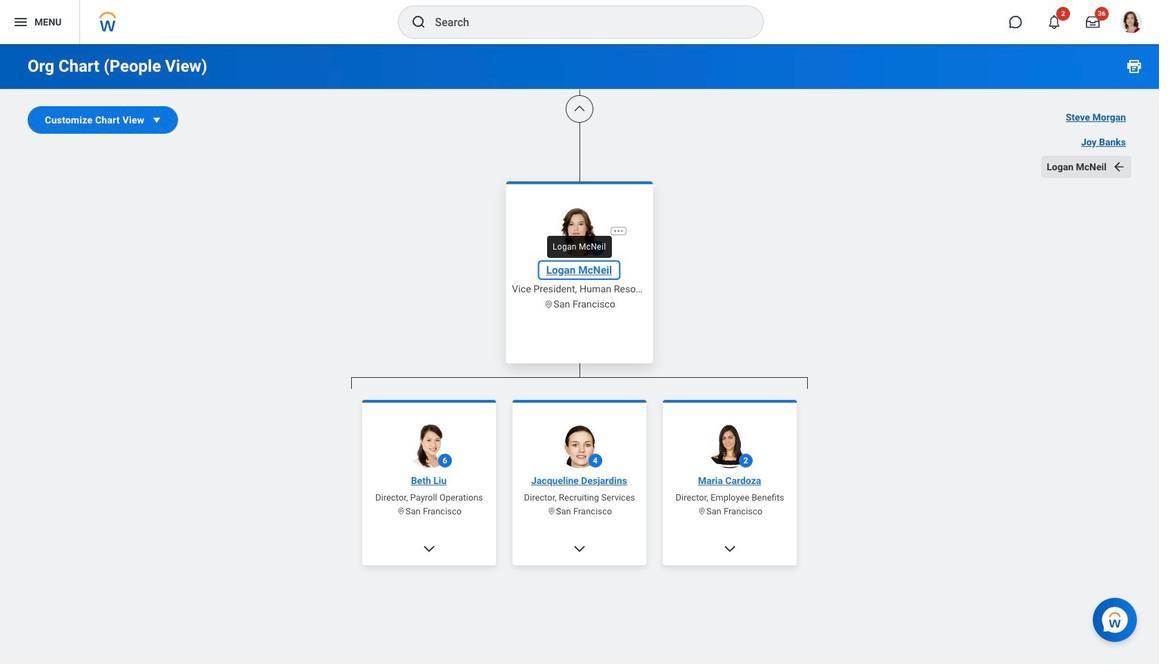 Task type: describe. For each thing, give the bounding box(es) containing it.
1 horizontal spatial location image
[[544, 299, 554, 309]]

location image inside logan mcneil, logan mcneil, 3 direct reports element
[[397, 507, 406, 516]]

logan mcneil, logan mcneil, 3 direct reports element
[[351, 389, 808, 665]]

Search Workday  search field
[[435, 7, 735, 37]]

chevron down image for location icon in the logan mcneil, logan mcneil, 3 direct reports element
[[423, 542, 436, 556]]

chevron down image for 2nd location image from right
[[573, 542, 587, 556]]

profile logan mcneil image
[[1121, 11, 1143, 36]]

print org chart image
[[1127, 58, 1143, 75]]

related actions image
[[613, 225, 625, 237]]



Task type: vqa. For each thing, say whether or not it's contained in the screenshot.
Employee to the bottom
no



Task type: locate. For each thing, give the bounding box(es) containing it.
caret down image
[[150, 113, 164, 127]]

location image
[[544, 299, 554, 309], [397, 507, 406, 516]]

0 horizontal spatial location image
[[397, 507, 406, 516]]

1 vertical spatial location image
[[397, 507, 406, 516]]

notifications large image
[[1048, 15, 1062, 29]]

arrow left image
[[1113, 160, 1127, 174]]

2 chevron down image from the left
[[573, 542, 587, 556]]

inbox large image
[[1087, 15, 1100, 29]]

0 horizontal spatial chevron down image
[[423, 542, 436, 556]]

0 horizontal spatial location image
[[547, 507, 556, 516]]

0 vertical spatial location image
[[544, 299, 554, 309]]

1 horizontal spatial location image
[[698, 507, 707, 516]]

search image
[[410, 14, 427, 30]]

justify image
[[12, 14, 29, 30]]

1 location image from the left
[[547, 507, 556, 516]]

chevron up image
[[573, 102, 587, 116]]

location image
[[547, 507, 556, 516], [698, 507, 707, 516]]

1 horizontal spatial chevron down image
[[573, 542, 587, 556]]

2 location image from the left
[[698, 507, 707, 516]]

chevron down image
[[423, 542, 436, 556], [573, 542, 587, 556]]

1 chevron down image from the left
[[423, 542, 436, 556]]

tooltip
[[543, 232, 616, 262]]

main content
[[0, 0, 1160, 665]]



